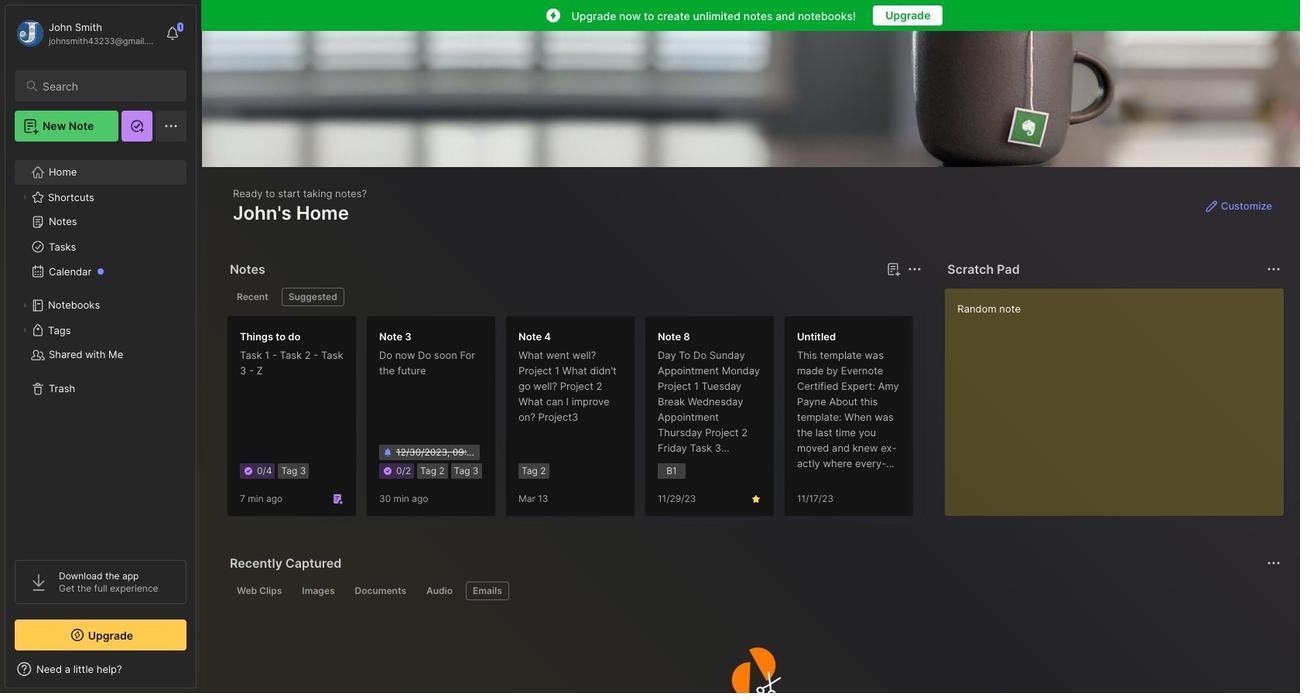 Task type: vqa. For each thing, say whether or not it's contained in the screenshot.
leftmost 'More actions' field
yes



Task type: describe. For each thing, give the bounding box(es) containing it.
2 more actions field from the left
[[1263, 259, 1285, 280]]

more actions image for 1st more actions field from the left
[[906, 260, 925, 279]]

Account field
[[15, 18, 158, 49]]

1 more actions field from the left
[[904, 259, 926, 280]]

click to collapse image
[[195, 665, 207, 684]]

more actions image for first more actions field from right
[[1265, 260, 1283, 279]]

WHAT'S NEW field
[[5, 657, 196, 682]]

tree inside main element
[[5, 151, 196, 547]]

2 tab list from the top
[[230, 582, 1279, 601]]



Task type: locate. For each thing, give the bounding box(es) containing it.
1 horizontal spatial more actions image
[[1265, 260, 1283, 279]]

tree
[[5, 151, 196, 547]]

0 vertical spatial tab list
[[230, 288, 920, 307]]

expand tags image
[[20, 326, 29, 335]]

More actions field
[[904, 259, 926, 280], [1263, 259, 1285, 280]]

1 vertical spatial tab list
[[230, 582, 1279, 601]]

1 horizontal spatial more actions field
[[1263, 259, 1285, 280]]

1 more actions image from the left
[[906, 260, 925, 279]]

Search text field
[[43, 79, 173, 94]]

main element
[[0, 0, 201, 694]]

tab list
[[230, 288, 920, 307], [230, 582, 1279, 601]]

none search field inside main element
[[43, 77, 173, 95]]

2 more actions image from the left
[[1265, 260, 1283, 279]]

more actions image
[[906, 260, 925, 279], [1265, 260, 1283, 279]]

0 horizontal spatial more actions image
[[906, 260, 925, 279]]

Start writing… text field
[[958, 289, 1283, 504]]

row group
[[227, 316, 1301, 526]]

None search field
[[43, 77, 173, 95]]

0 horizontal spatial more actions field
[[904, 259, 926, 280]]

1 tab list from the top
[[230, 288, 920, 307]]

tab
[[230, 288, 275, 307], [282, 288, 344, 307], [230, 582, 289, 601], [295, 582, 342, 601], [348, 582, 413, 601], [420, 582, 460, 601], [466, 582, 509, 601]]

expand notebooks image
[[20, 301, 29, 310]]



